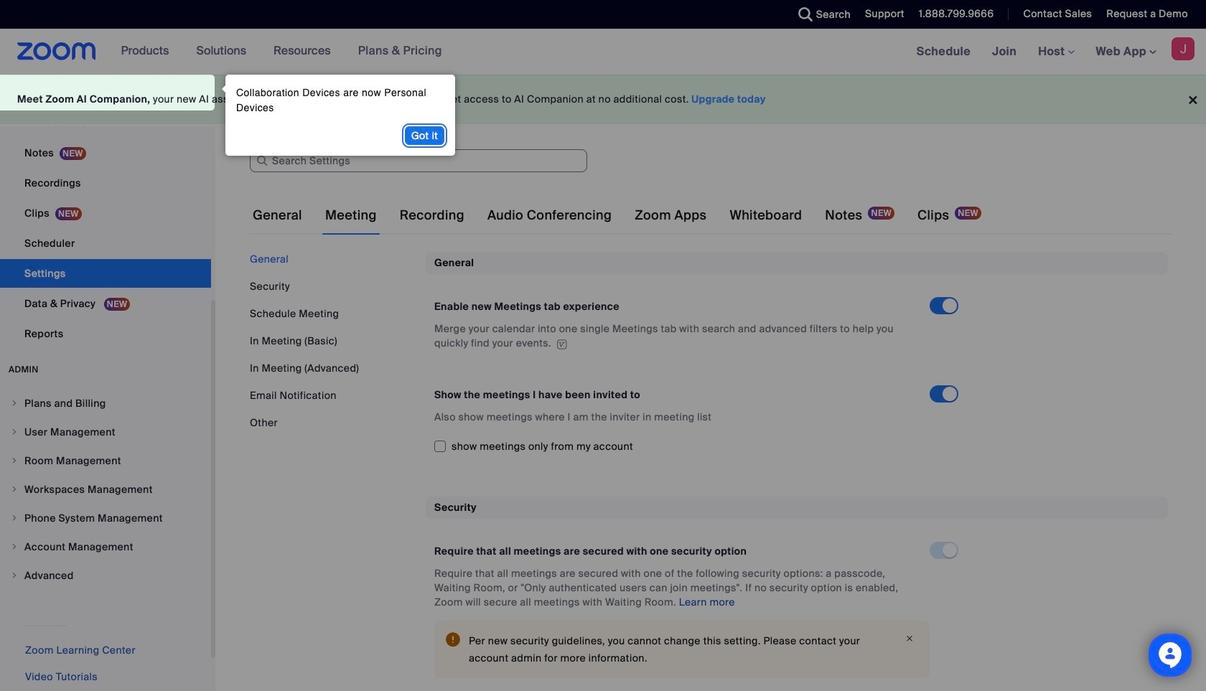 Task type: vqa. For each thing, say whether or not it's contained in the screenshot.
2nd menu item from the top of the Admin Menu menu
no



Task type: describe. For each thing, give the bounding box(es) containing it.
chat with bot image
[[1158, 643, 1183, 672]]

meetings navigation
[[906, 29, 1206, 75]]



Task type: locate. For each thing, give the bounding box(es) containing it.
product information navigation
[[110, 29, 453, 75]]

dialog
[[218, 75, 455, 156]]

banner
[[0, 29, 1206, 75]]

footer
[[0, 75, 1206, 124]]



